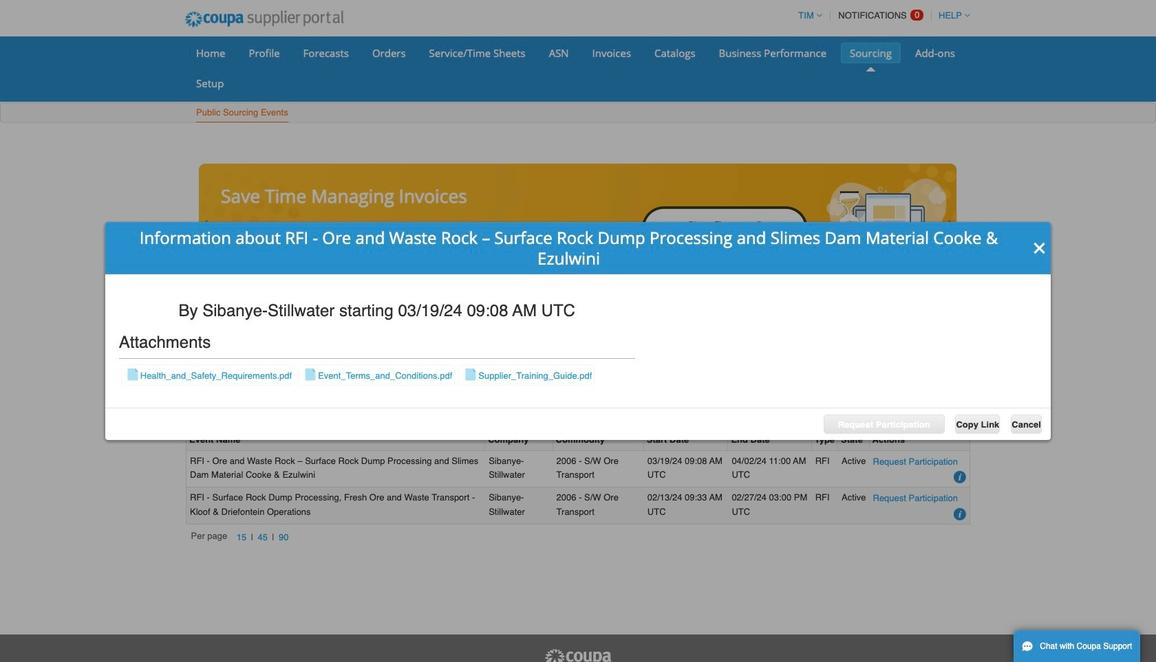 Task type: describe. For each thing, give the bounding box(es) containing it.
commodity element
[[553, 430, 644, 451]]

actions element
[[870, 430, 970, 451]]

state element
[[838, 430, 870, 451]]

company element
[[485, 430, 553, 451]]

event name element
[[186, 430, 485, 451]]

Search text field
[[869, 385, 965, 404]]

information about rfi - ore and waste rock – surface rock dump processing and slimes dam material cooke & ezulwini dialog
[[105, 222, 1051, 440]]



Task type: locate. For each thing, give the bounding box(es) containing it.
end date element
[[728, 430, 812, 451]]

previous image
[[200, 219, 211, 230]]

start date element
[[644, 430, 728, 451]]

navigation
[[191, 530, 293, 546]]

0 vertical spatial coupa supplier portal image
[[175, 2, 353, 36]]

0 horizontal spatial coupa supplier portal image
[[175, 2, 353, 36]]

close image
[[1033, 242, 1047, 255]]

1 vertical spatial coupa supplier portal image
[[544, 649, 612, 663]]

1 horizontal spatial coupa supplier portal image
[[544, 649, 612, 663]]

type element
[[812, 430, 838, 451]]

coupa supplier portal image
[[175, 2, 353, 36], [544, 649, 612, 663]]

tab list
[[186, 361, 970, 381]]



Task type: vqa. For each thing, say whether or not it's contained in the screenshot.
Entity
no



